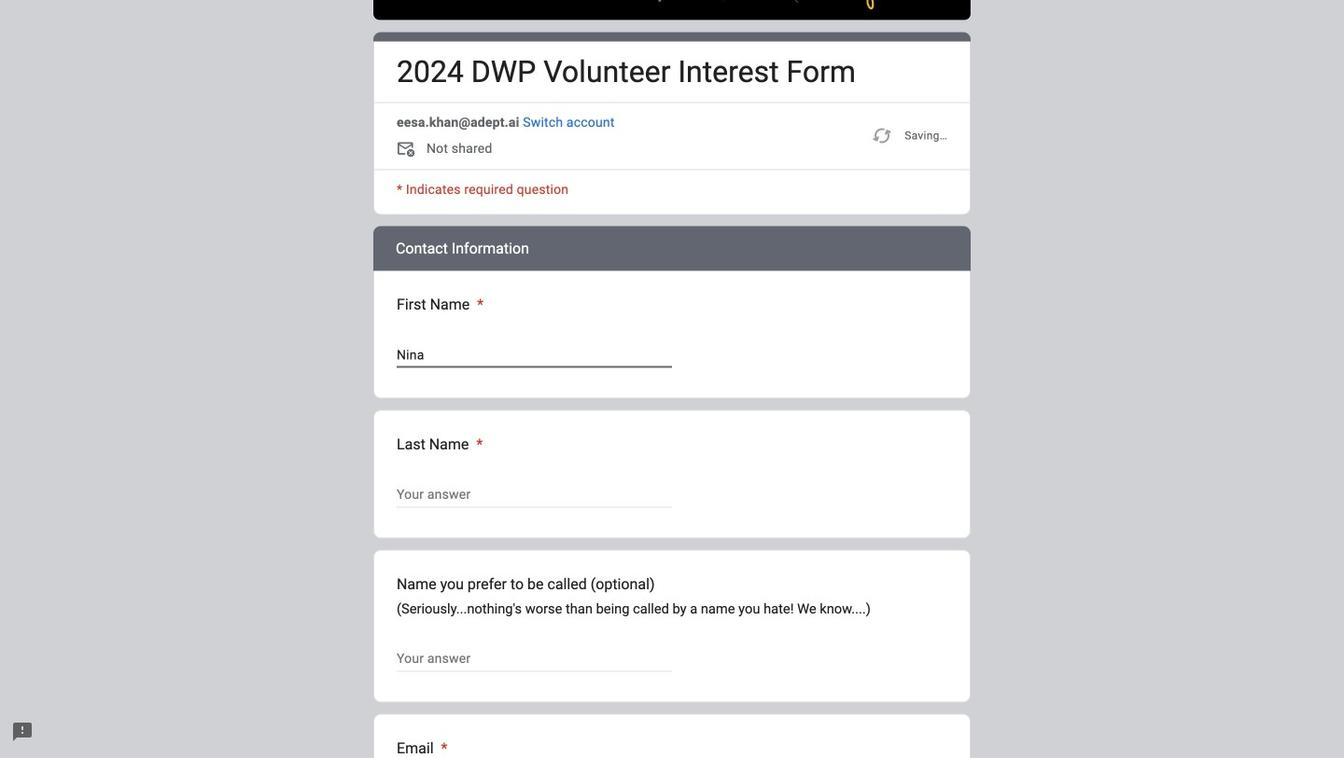 Task type: locate. For each thing, give the bounding box(es) containing it.
required question element
[[473, 294, 484, 316], [473, 434, 483, 456], [437, 738, 448, 759]]

list
[[373, 226, 971, 759]]

1 vertical spatial required question element
[[473, 434, 483, 456]]

None text field
[[397, 648, 672, 671]]

None text field
[[397, 344, 672, 366], [397, 484, 672, 506], [397, 344, 672, 366], [397, 484, 672, 506]]

report a problem to google image
[[11, 721, 34, 744]]

heading
[[397, 54, 856, 91], [373, 226, 971, 271], [397, 294, 484, 316], [397, 434, 483, 456], [397, 738, 448, 759]]

status
[[871, 113, 947, 158]]

your email and google account are not part of your response image
[[397, 140, 427, 162], [397, 140, 419, 162]]

2 vertical spatial required question element
[[437, 738, 448, 759]]



Task type: describe. For each thing, give the bounding box(es) containing it.
0 vertical spatial required question element
[[473, 294, 484, 316]]



Task type: vqa. For each thing, say whether or not it's contained in the screenshot.
Your email and Google account are not part of your response icon
yes



